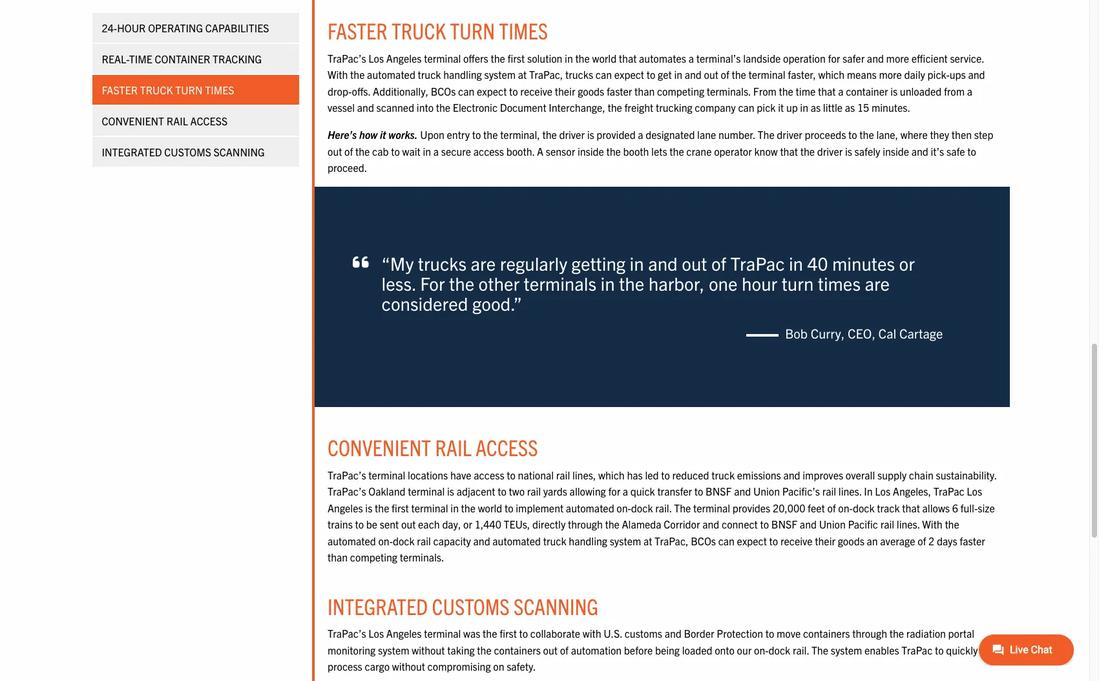 Task type: locate. For each thing, give the bounding box(es) containing it.
1 vertical spatial expect
[[477, 85, 507, 97]]

automated
[[367, 68, 416, 81], [566, 501, 615, 514], [328, 535, 376, 547], [493, 535, 541, 547]]

1 horizontal spatial which
[[819, 68, 845, 81]]

get
[[658, 68, 672, 81]]

in right get
[[674, 68, 683, 81]]

faster right the "days"
[[960, 535, 986, 547]]

trapac left 40
[[731, 252, 785, 275]]

know
[[755, 145, 778, 157]]

los
[[369, 51, 384, 64], [875, 485, 891, 498], [967, 485, 983, 498], [369, 627, 384, 640]]

scanning down convenient rail access "link" at the top
[[214, 145, 265, 158]]

of inside the trapac's los angeles terminal was the first to collaborate with u.s. customs and border protection to move containers through the radiation portal monitoring system without taking the containers out of automation before being loaded onto our on-dock rail. the system enables trapac to quickly process cargo without compromising on safety.
[[560, 644, 569, 657]]

1 horizontal spatial times
[[499, 16, 548, 44]]

at down the alameda
[[644, 535, 653, 547]]

it inside trapac's los angeles terminal offers the first solution in the world that automates a terminal's landside operation for safer and more efficient service. with the automated truck handling system at trapac, trucks can expect to get in and out of the terminal faster, which means more daily pick-ups and drop-offs. additionally, bcos can expect to receive their goods faster than competing terminals. from the time that a container is unloaded from a vessel and scanned into the electronic document interchange, the freight trucking company can pick it up in as little as 15 minutes.
[[778, 101, 784, 114]]

1 vertical spatial bcos
[[691, 535, 716, 547]]

out
[[704, 68, 719, 81], [328, 145, 342, 157], [682, 252, 707, 275], [401, 518, 416, 531], [543, 644, 558, 657]]

out right sent
[[401, 518, 416, 531]]

access down faster truck turn times link
[[191, 114, 228, 127]]

expect
[[615, 68, 645, 81], [477, 85, 507, 97], [737, 535, 767, 547]]

in right 'solution'
[[565, 51, 573, 64]]

wait
[[402, 145, 421, 157]]

1 horizontal spatial access
[[476, 433, 538, 461]]

convenient up oakland
[[328, 433, 431, 461]]

with inside trapac's terminal locations have access to national rail lines, which has led to reduced truck emissions and improves overall supply chain sustainability. trapac's oakland terminal is adjacent to two rail yards allowing for a quick transfer to bnsf and union pacific's rail lines. in los angeles, trapac los angeles is the first terminal in the world to implement automated on-dock rail. the terminal provides 20,000 feet of on-dock track that allows 6 full-size trains to be sent out each day, or 1,440 teus, directly through the alameda corridor and connect to bnsf and union pacific rail lines. with the automated on-dock rail capacity and automated truck handling system at trapac, bcos can expect to receive their goods an average of 2 days faster than competing terminals.
[[923, 518, 943, 531]]

or inside ""my trucks are regularly getting in and out of trapac in 40 minutes or less. for the other terminals in the harbor, one hour turn times are considered good.""
[[900, 252, 915, 275]]

that inside trapac's terminal locations have access to national rail lines, which has led to reduced truck emissions and improves overall supply chain sustainability. trapac's oakland terminal is adjacent to two rail yards allowing for a quick transfer to bnsf and union pacific's rail lines. in los angeles, trapac los angeles is the first terminal in the world to implement automated on-dock rail. the terminal provides 20,000 feet of on-dock track that allows 6 full-size trains to be sent out each day, or 1,440 teus, directly through the alameda corridor and connect to bnsf and union pacific rail lines. with the automated on-dock rail capacity and automated truck handling system at trapac, bcos can expect to receive their goods an average of 2 days faster than competing terminals.
[[903, 501, 920, 514]]

daily
[[905, 68, 926, 81]]

2 horizontal spatial truck
[[712, 468, 735, 481]]

0 vertical spatial convenient rail access
[[102, 114, 228, 127]]

turn up offers
[[450, 16, 495, 44]]

automated down the 'teus,'
[[493, 535, 541, 547]]

1 horizontal spatial terminals.
[[707, 85, 751, 97]]

angeles for trapac's los angeles terminal was the first to collaborate with u.s. customs and border protection to move containers through the radiation portal monitoring system without taking the containers out of automation before being loaded onto our on-dock rail. the system enables trapac to quickly process cargo without compromising on safety.
[[386, 627, 422, 640]]

1 vertical spatial turn
[[176, 83, 203, 96]]

receive inside trapac's los angeles terminal offers the first solution in the world that automates a terminal's landside operation for safer and more efficient service. with the automated truck handling system at trapac, trucks can expect to get in and out of the terminal faster, which means more daily pick-ups and drop-offs. additionally, bcos can expect to receive their goods faster than competing terminals. from the time that a container is unloaded from a vessel and scanned into the electronic document interchange, the freight trucking company can pick it up in as little as 15 minutes.
[[521, 85, 553, 97]]

of left hour
[[712, 252, 727, 275]]

truck right reduced
[[712, 468, 735, 481]]

bcos down corridor
[[691, 535, 716, 547]]

led
[[645, 468, 659, 481]]

handling down offers
[[444, 68, 482, 81]]

offs.
[[352, 85, 371, 97]]

access left booth.
[[474, 145, 504, 157]]

to up two
[[507, 468, 516, 481]]

0 vertical spatial faster
[[607, 85, 632, 97]]

1 as from the left
[[811, 101, 821, 114]]

provides
[[733, 501, 771, 514]]

1 vertical spatial access
[[474, 468, 505, 481]]

faster truck turn times inside faster truck turn times link
[[102, 83, 235, 96]]

1 vertical spatial which
[[599, 468, 625, 481]]

1 vertical spatial their
[[815, 535, 836, 547]]

1 trapac's from the top
[[328, 51, 366, 64]]

1 vertical spatial trucks
[[418, 252, 467, 275]]

trapac, down corridor
[[655, 535, 689, 547]]

safety.
[[507, 660, 536, 673]]

competing up 'trucking'
[[657, 85, 705, 97]]

1 horizontal spatial bcos
[[691, 535, 716, 547]]

0 horizontal spatial for
[[609, 485, 621, 498]]

trapac's inside the trapac's los angeles terminal was the first to collaborate with u.s. customs and border protection to move containers through the radiation portal monitoring system without taking the containers out of automation before being loaded onto our on-dock rail. the system enables trapac to quickly process cargo without compromising on safety.
[[328, 627, 366, 640]]

rail down "improves" on the right bottom
[[823, 485, 837, 498]]

customs up was
[[432, 592, 510, 620]]

1 vertical spatial handling
[[569, 535, 608, 547]]

out inside trapac's los angeles terminal offers the first solution in the world that automates a terminal's landside operation for safer and more efficient service. with the automated truck handling system at trapac, trucks can expect to get in and out of the terminal faster, which means more daily pick-ups and drop-offs. additionally, bcos can expect to receive their goods faster than competing terminals. from the time that a container is unloaded from a vessel and scanned into the electronic document interchange, the freight trucking company can pick it up in as little as 15 minutes.
[[704, 68, 719, 81]]

bcos up into at the top
[[431, 85, 456, 97]]

bcos inside trapac's terminal locations have access to national rail lines, which has led to reduced truck emissions and improves overall supply chain sustainability. trapac's oakland terminal is adjacent to two rail yards allowing for a quick transfer to bnsf and union pacific's rail lines. in los angeles, trapac los angeles is the first terminal in the world to implement automated on-dock rail. the terminal provides 20,000 feet of on-dock track that allows 6 full-size trains to be sent out each day, or 1,440 teus, directly through the alameda corridor and connect to bnsf and union pacific rail lines. with the automated on-dock rail capacity and automated truck handling system at trapac, bcos can expect to receive their goods an average of 2 days faster than competing terminals.
[[691, 535, 716, 547]]

access up adjacent
[[474, 468, 505, 481]]

0 vertical spatial scanning
[[214, 145, 265, 158]]

yards
[[544, 485, 568, 498]]

it's
[[931, 145, 945, 157]]

1 horizontal spatial integrated customs scanning
[[328, 592, 599, 620]]

sensor
[[546, 145, 575, 157]]

0 vertical spatial trapac,
[[529, 68, 563, 81]]

out inside trapac's terminal locations have access to national rail lines, which has led to reduced truck emissions and improves overall supply chain sustainability. trapac's oakland terminal is adjacent to two rail yards allowing for a quick transfer to bnsf and union pacific's rail lines. in los angeles, trapac los angeles is the first terminal in the world to implement automated on-dock rail. the terminal provides 20,000 feet of on-dock track that allows 6 full-size trains to be sent out each day, or 1,440 teus, directly through the alameda corridor and connect to bnsf and union pacific rail lines. with the automated on-dock rail capacity and automated truck handling system at trapac, bcos can expect to receive their goods an average of 2 days faster than competing terminals.
[[401, 518, 416, 531]]

through inside trapac's terminal locations have access to national rail lines, which has led to reduced truck emissions and improves overall supply chain sustainability. trapac's oakland terminal is adjacent to two rail yards allowing for a quick transfer to bnsf and union pacific's rail lines. in los angeles, trapac los angeles is the first terminal in the world to implement automated on-dock rail. the terminal provides 20,000 feet of on-dock track that allows 6 full-size trains to be sent out each day, or 1,440 teus, directly through the alameda corridor and connect to bnsf and union pacific rail lines. with the automated on-dock rail capacity and automated truck handling system at trapac, bcos can expect to receive their goods an average of 2 days faster than competing terminals.
[[568, 518, 603, 531]]

access inside 'upon entry to the terminal, the driver is provided a designated lane number. the driver proceeds to the lane, where they then step out of the cab to wait in a secure access booth. a sensor inside the booth lets the crane operator know that the driver is safely inside and it's safe to proceed.'
[[474, 145, 504, 157]]

0 vertical spatial rail.
[[656, 501, 672, 514]]

first
[[508, 51, 525, 64], [392, 501, 409, 514], [500, 627, 517, 640]]

and up being
[[665, 627, 682, 640]]

1 vertical spatial faster
[[960, 535, 986, 547]]

1 vertical spatial than
[[328, 551, 348, 564]]

1 vertical spatial convenient rail access
[[328, 433, 538, 461]]

which inside trapac's los angeles terminal offers the first solution in the world that automates a terminal's landside operation for safer and more efficient service. with the automated truck handling system at trapac, trucks can expect to get in and out of the terminal faster, which means more daily pick-ups and drop-offs. additionally, bcos can expect to receive their goods faster than competing terminals. from the time that a container is unloaded from a vessel and scanned into the electronic document interchange, the freight trucking company can pick it up in as little as 15 minutes.
[[819, 68, 845, 81]]

0 vertical spatial bnsf
[[706, 485, 732, 498]]

have
[[450, 468, 472, 481]]

2 vertical spatial angeles
[[386, 627, 422, 640]]

rail
[[556, 468, 570, 481], [527, 485, 541, 498], [823, 485, 837, 498], [881, 518, 895, 531], [417, 535, 431, 547]]

are right times
[[865, 272, 890, 295]]

competing inside trapac's los angeles terminal offers the first solution in the world that automates a terminal's landside operation for safer and more efficient service. with the automated truck handling system at trapac, trucks can expect to get in and out of the terminal faster, which means more daily pick-ups and drop-offs. additionally, bcos can expect to receive their goods faster than competing terminals. from the time that a container is unloaded from a vessel and scanned into the electronic document interchange, the freight trucking company can pick it up in as little as 15 minutes.
[[657, 85, 705, 97]]

that up little
[[818, 85, 836, 97]]

first inside trapac's terminal locations have access to national rail lines, which has led to reduced truck emissions and improves overall supply chain sustainability. trapac's oakland terminal is adjacent to two rail yards allowing for a quick transfer to bnsf and union pacific's rail lines. in los angeles, trapac los angeles is the first terminal in the world to implement automated on-dock rail. the terminal provides 20,000 feet of on-dock track that allows 6 full-size trains to be sent out each day, or 1,440 teus, directly through the alameda corridor and connect to bnsf and union pacific rail lines. with the automated on-dock rail capacity and automated truck handling system at trapac, bcos can expect to receive their goods an average of 2 days faster than competing terminals.
[[392, 501, 409, 514]]

taking
[[447, 644, 475, 657]]

2 vertical spatial truck
[[543, 535, 567, 547]]

1 horizontal spatial it
[[778, 101, 784, 114]]

on
[[493, 660, 505, 673]]

1 vertical spatial faster
[[102, 83, 138, 96]]

convenient rail access inside "link"
[[102, 114, 228, 127]]

0 horizontal spatial integrated customs scanning
[[102, 145, 265, 158]]

locations
[[408, 468, 448, 481]]

time
[[130, 52, 153, 65]]

inside down lane,
[[883, 145, 910, 157]]

dock down the move on the right bottom of the page
[[769, 644, 791, 657]]

0 horizontal spatial convenient rail access
[[102, 114, 228, 127]]

system down the alameda
[[610, 535, 641, 547]]

trapac's inside trapac's los angeles terminal offers the first solution in the world that automates a terminal's landside operation for safer and more efficient service. with the automated truck handling system at trapac, trucks can expect to get in and out of the terminal faster, which means more daily pick-ups and drop-offs. additionally, bcos can expect to receive their goods faster than competing terminals. from the time that a container is unloaded from a vessel and scanned into the electronic document interchange, the freight trucking company can pick it up in as little as 15 minutes.
[[328, 51, 366, 64]]

through down the allowing
[[568, 518, 603, 531]]

1 horizontal spatial rail.
[[793, 644, 809, 657]]

a up little
[[839, 85, 844, 97]]

faster
[[328, 16, 388, 44], [102, 83, 138, 96]]

proceeds
[[805, 128, 846, 141]]

real-time container tracking
[[102, 52, 262, 65]]

and
[[867, 51, 884, 64], [685, 68, 702, 81], [969, 68, 985, 81], [357, 101, 374, 114], [912, 145, 929, 157], [648, 252, 678, 275], [784, 468, 801, 481], [734, 485, 751, 498], [703, 518, 720, 531], [800, 518, 817, 531], [474, 535, 490, 547], [665, 627, 682, 640]]

truck
[[418, 68, 441, 81], [712, 468, 735, 481], [543, 535, 567, 547]]

times inside faster truck turn times link
[[205, 83, 235, 96]]

1 vertical spatial or
[[464, 518, 473, 531]]

turn down container
[[176, 83, 203, 96]]

as left the 15
[[845, 101, 855, 114]]

in inside 'upon entry to the terminal, the driver is provided a designated lane number. the driver proceeds to the lane, where they then step out of the cab to wait in a secure access booth. a sensor inside the booth lets the crane operator know that the driver is safely inside and it's safe to proceed.'
[[423, 145, 431, 157]]

access up national
[[476, 433, 538, 461]]

pacific's
[[783, 485, 820, 498]]

1 horizontal spatial rail
[[435, 433, 472, 461]]

1 vertical spatial truck
[[140, 83, 173, 96]]

0 vertical spatial expect
[[615, 68, 645, 81]]

service.
[[950, 51, 985, 64]]

rail up integrated customs scanning link
[[167, 114, 188, 127]]

the left enables
[[812, 644, 829, 657]]

in right the 'up'
[[800, 101, 809, 114]]

landside
[[743, 51, 781, 64]]

trapac down radiation
[[902, 644, 933, 657]]

rail down national
[[527, 485, 541, 498]]

first inside trapac's los angeles terminal offers the first solution in the world that automates a terminal's landside operation for safer and more efficient service. with the automated truck handling system at trapac, trucks can expect to get in and out of the terminal faster, which means more daily pick-ups and drop-offs. additionally, bcos can expect to receive their goods faster than competing terminals. from the time that a container is unloaded from a vessel and scanned into the electronic document interchange, the freight trucking company can pick it up in as little as 15 minutes.
[[508, 51, 525, 64]]

the up corridor
[[674, 501, 691, 514]]

1 horizontal spatial receive
[[781, 535, 813, 547]]

system up the cargo
[[378, 644, 410, 657]]

at inside trapac's los angeles terminal offers the first solution in the world that automates a terminal's landside operation for safer and more efficient service. with the automated truck handling system at trapac, trucks can expect to get in and out of the terminal faster, which means more daily pick-ups and drop-offs. additionally, bcos can expect to receive their goods faster than competing terminals. from the time that a container is unloaded from a vessel and scanned into the electronic document interchange, the freight trucking company can pick it up in as little as 15 minutes.
[[518, 68, 527, 81]]

union
[[754, 485, 780, 498], [819, 518, 846, 531]]

first for was
[[500, 627, 517, 640]]

electronic
[[453, 101, 498, 114]]

on- inside the trapac's los angeles terminal was the first to collaborate with u.s. customs and border protection to move containers through the radiation portal monitoring system without taking the containers out of automation before being loaded onto our on-dock rail. the system enables trapac to quickly process cargo without compromising on safety.
[[754, 644, 769, 657]]

with inside trapac's los angeles terminal offers the first solution in the world that automates a terminal's landside operation for safer and more efficient service. with the automated truck handling system at trapac, trucks can expect to get in and out of the terminal faster, which means more daily pick-ups and drop-offs. additionally, bcos can expect to receive their goods faster than competing terminals. from the time that a container is unloaded from a vessel and scanned into the electronic document interchange, the freight trucking company can pick it up in as little as 15 minutes.
[[328, 68, 348, 81]]

trapac, inside trapac's los angeles terminal offers the first solution in the world that automates a terminal's landside operation for safer and more efficient service. with the automated truck handling system at trapac, trucks can expect to get in and out of the terminal faster, which means more daily pick-ups and drop-offs. additionally, bcos can expect to receive their goods faster than competing terminals. from the time that a container is unloaded from a vessel and scanned into the electronic document interchange, the freight trucking company can pick it up in as little as 15 minutes.
[[529, 68, 563, 81]]

1 horizontal spatial scanning
[[514, 592, 599, 620]]

quick
[[631, 485, 655, 498]]

1 horizontal spatial or
[[900, 252, 915, 275]]

containers
[[803, 627, 850, 640], [494, 644, 541, 657]]

1 horizontal spatial handling
[[569, 535, 608, 547]]

0 horizontal spatial rail.
[[656, 501, 672, 514]]

their inside trapac's los angeles terminal offers the first solution in the world that automates a terminal's landside operation for safer and more efficient service. with the automated truck handling system at trapac, trucks can expect to get in and out of the terminal faster, which means more daily pick-ups and drop-offs. additionally, bcos can expect to receive their goods faster than competing terminals. from the time that a container is unloaded from a vessel and scanned into the electronic document interchange, the freight trucking company can pick it up in as little as 15 minutes.
[[555, 85, 576, 97]]

which inside trapac's terminal locations have access to national rail lines, which has led to reduced truck emissions and improves overall supply chain sustainability. trapac's oakland terminal is adjacent to two rail yards allowing for a quick transfer to bnsf and union pacific's rail lines. in los angeles, trapac los angeles is the first terminal in the world to implement automated on-dock rail. the terminal provides 20,000 feet of on-dock track that allows 6 full-size trains to be sent out each day, or 1,440 teus, directly through the alameda corridor and connect to bnsf and union pacific rail lines. with the automated on-dock rail capacity and automated truck handling system at trapac, bcos can expect to receive their goods an average of 2 days faster than competing terminals.
[[599, 468, 625, 481]]

1 vertical spatial goods
[[838, 535, 865, 547]]

in up day,
[[451, 501, 459, 514]]

truck inside trapac's los angeles terminal offers the first solution in the world that automates a terminal's landside operation for safer and more efficient service. with the automated truck handling system at trapac, trucks can expect to get in and out of the terminal faster, which means more daily pick-ups and drop-offs. additionally, bcos can expect to receive their goods faster than competing terminals. from the time that a container is unloaded from a vessel and scanned into the electronic document interchange, the freight trucking company can pick it up in as little as 15 minutes.
[[418, 68, 441, 81]]

goods inside trapac's los angeles terminal offers the first solution in the world that automates a terminal's landside operation for safer and more efficient service. with the automated truck handling system at trapac, trucks can expect to get in and out of the terminal faster, which means more daily pick-ups and drop-offs. additionally, bcos can expect to receive their goods faster than competing terminals. from the time that a container is unloaded from a vessel and scanned into the electronic document interchange, the freight trucking company can pick it up in as little as 15 minutes.
[[578, 85, 605, 97]]

at
[[518, 68, 527, 81], [644, 535, 653, 547]]

1 horizontal spatial are
[[865, 272, 890, 295]]

0 horizontal spatial scanning
[[214, 145, 265, 158]]

0 vertical spatial customs
[[165, 145, 212, 158]]

terminal's
[[697, 51, 741, 64]]

or right the minutes
[[900, 252, 915, 275]]

world
[[592, 51, 617, 64], [478, 501, 502, 514]]

drop-
[[328, 85, 352, 97]]

rail inside "link"
[[167, 114, 188, 127]]

0 horizontal spatial faster
[[607, 85, 632, 97]]

0 horizontal spatial handling
[[444, 68, 482, 81]]

truck inside faster truck turn times link
[[140, 83, 173, 96]]

provided
[[597, 128, 636, 141]]

it
[[778, 101, 784, 114], [380, 128, 386, 141]]

1 horizontal spatial union
[[819, 518, 846, 531]]

1 horizontal spatial through
[[853, 627, 888, 640]]

1 horizontal spatial world
[[592, 51, 617, 64]]

the up know on the top right
[[758, 128, 775, 141]]

out left one
[[682, 252, 707, 275]]

1 horizontal spatial customs
[[432, 592, 510, 620]]

that
[[619, 51, 637, 64], [818, 85, 836, 97], [780, 145, 798, 157], [903, 501, 920, 514]]

at inside trapac's terminal locations have access to national rail lines, which has led to reduced truck emissions and improves overall supply chain sustainability. trapac's oakland terminal is adjacent to two rail yards allowing for a quick transfer to bnsf and union pacific's rail lines. in los angeles, trapac los angeles is the first terminal in the world to implement automated on-dock rail. the terminal provides 20,000 feet of on-dock track that allows 6 full-size trains to be sent out each day, or 1,440 teus, directly through the alameda corridor and connect to bnsf and union pacific rail lines. with the automated on-dock rail capacity and automated truck handling system at trapac, bcos can expect to receive their goods an average of 2 days faster than competing terminals.
[[644, 535, 653, 547]]

0 vertical spatial world
[[592, 51, 617, 64]]

scanned
[[377, 101, 414, 114]]

compromising
[[428, 660, 491, 673]]

at up document
[[518, 68, 527, 81]]

the inside 'upon entry to the terminal, the driver is provided a designated lane number. the driver proceeds to the lane, where they then step out of the cab to wait in a secure access booth. a sensor inside the booth lets the crane operator know that the driver is safely inside and it's safe to proceed.'
[[758, 128, 775, 141]]

trapac's for trapac's terminal locations have access to national rail lines, which has led to reduced truck emissions and improves overall supply chain sustainability. trapac's oakland terminal is adjacent to two rail yards allowing for a quick transfer to bnsf and union pacific's rail lines. in los angeles, trapac los angeles is the first terminal in the world to implement automated on-dock rail. the terminal provides 20,000 feet of on-dock track that allows 6 full-size trains to be sent out each day, or 1,440 teus, directly through the alameda corridor and connect to bnsf and union pacific rail lines. with the automated on-dock rail capacity and automated truck handling system at trapac, bcos can expect to receive their goods an average of 2 days faster than competing terminals.
[[328, 468, 366, 481]]

convenient inside "link"
[[102, 114, 165, 127]]

entry
[[447, 128, 470, 141]]

day,
[[442, 518, 461, 531]]

and inside the trapac's los angeles terminal was the first to collaborate with u.s. customs and border protection to move containers through the radiation portal monitoring system without taking the containers out of automation before being loaded onto our on-dock rail. the system enables trapac to quickly process cargo without compromising on safety.
[[665, 627, 682, 640]]

loaded
[[682, 644, 713, 657]]

1 vertical spatial with
[[923, 518, 943, 531]]

0 horizontal spatial lines.
[[839, 485, 862, 498]]

2 vertical spatial first
[[500, 627, 517, 640]]

0 vertical spatial more
[[887, 51, 910, 64]]

2 horizontal spatial the
[[812, 644, 829, 657]]

1 horizontal spatial inside
[[883, 145, 910, 157]]

trapac's los angeles terminal offers the first solution in the world that automates a terminal's landside operation for safer and more efficient service. with the automated truck handling system at trapac, trucks can expect to get in and out of the terminal faster, which means more daily pick-ups and drop-offs. additionally, bcos can expect to receive their goods faster than competing terminals. from the time that a container is unloaded from a vessel and scanned into the electronic document interchange, the freight trucking company can pick it up in as little as 15 minutes.
[[328, 51, 985, 114]]

0 horizontal spatial convenient
[[102, 114, 165, 127]]

trapac, down 'solution'
[[529, 68, 563, 81]]

and right ups
[[969, 68, 985, 81]]

0 horizontal spatial world
[[478, 501, 502, 514]]

1 vertical spatial customs
[[432, 592, 510, 620]]

competing
[[657, 85, 705, 97], [350, 551, 398, 564]]

24-
[[102, 21, 117, 34]]

sent
[[380, 518, 399, 531]]

0 vertical spatial rail
[[167, 114, 188, 127]]

1 horizontal spatial lines.
[[897, 518, 920, 531]]

convenient rail access up locations
[[328, 433, 538, 461]]

company
[[695, 101, 736, 114]]

faster truck turn times up offers
[[328, 16, 548, 44]]

1 horizontal spatial the
[[758, 128, 775, 141]]

lines. left in at the bottom right of the page
[[839, 485, 862, 498]]

los inside trapac's los angeles terminal offers the first solution in the world that automates a terminal's landside operation for safer and more efficient service. with the automated truck handling system at trapac, trucks can expect to get in and out of the terminal faster, which means more daily pick-ups and drop-offs. additionally, bcos can expect to receive their goods faster than competing terminals. from the time that a container is unloaded from a vessel and scanned into the electronic document interchange, the freight trucking company can pick it up in as little as 15 minutes.
[[369, 51, 384, 64]]

of down terminal's
[[721, 68, 730, 81]]

border
[[684, 627, 715, 640]]

than inside trapac's terminal locations have access to national rail lines, which has led to reduced truck emissions and improves overall supply chain sustainability. trapac's oakland terminal is adjacent to two rail yards allowing for a quick transfer to bnsf and union pacific's rail lines. in los angeles, trapac los angeles is the first terminal in the world to implement automated on-dock rail. the terminal provides 20,000 feet of on-dock track that allows 6 full-size trains to be sent out each day, or 1,440 teus, directly through the alameda corridor and connect to bnsf and union pacific rail lines. with the automated on-dock rail capacity and automated truck handling system at trapac, bcos can expect to receive their goods an average of 2 days faster than competing terminals.
[[328, 551, 348, 564]]

angeles inside the trapac's los angeles terminal was the first to collaborate with u.s. customs and border protection to move containers through the radiation portal monitoring system without taking the containers out of automation before being loaded onto our on-dock rail. the system enables trapac to quickly process cargo without compromising on safety.
[[386, 627, 422, 640]]

containers up safety.
[[494, 644, 541, 657]]

0 vertical spatial at
[[518, 68, 527, 81]]

times
[[818, 272, 861, 295]]

angeles inside trapac's los angeles terminal offers the first solution in the world that automates a terminal's landside operation for safer and more efficient service. with the automated truck handling system at trapac, trucks can expect to get in and out of the terminal faster, which means more daily pick-ups and drop-offs. additionally, bcos can expect to receive their goods faster than competing terminals. from the time that a container is unloaded from a vessel and scanned into the electronic document interchange, the freight trucking company can pick it up in as little as 15 minutes.
[[386, 51, 422, 64]]

out down collaborate
[[543, 644, 558, 657]]

first up on
[[500, 627, 517, 640]]

goods down the pacific
[[838, 535, 865, 547]]

terminals. inside trapac's terminal locations have access to national rail lines, which has led to reduced truck emissions and improves overall supply chain sustainability. trapac's oakland terminal is adjacent to two rail yards allowing for a quick transfer to bnsf and union pacific's rail lines. in los angeles, trapac los angeles is the first terminal in the world to implement automated on-dock rail. the terminal provides 20,000 feet of on-dock track that allows 6 full-size trains to be sent out each day, or 1,440 teus, directly through the alameda corridor and connect to bnsf and union pacific rail lines. with the automated on-dock rail capacity and automated truck handling system at trapac, bcos can expect to receive their goods an average of 2 days faster than competing terminals.
[[400, 551, 444, 564]]

0 vertical spatial access
[[474, 145, 504, 157]]

0 horizontal spatial access
[[191, 114, 228, 127]]

minutes.
[[872, 101, 911, 114]]

protection
[[717, 627, 763, 640]]

1 vertical spatial faster truck turn times
[[102, 83, 235, 96]]

corridor
[[664, 518, 700, 531]]

0 vertical spatial faster truck turn times
[[328, 16, 548, 44]]

0 vertical spatial the
[[758, 128, 775, 141]]

it left the 'up'
[[778, 101, 784, 114]]

1 vertical spatial more
[[879, 68, 902, 81]]

truck down the time
[[140, 83, 173, 96]]

4 trapac's from the top
[[328, 627, 366, 640]]

out inside the trapac's los angeles terminal was the first to collaborate with u.s. customs and border protection to move containers through the radiation portal monitoring system without taking the containers out of automation before being loaded onto our on-dock rail. the system enables trapac to quickly process cargo without compromising on safety.
[[543, 644, 558, 657]]

1 vertical spatial bnsf
[[772, 518, 798, 531]]

portal
[[949, 627, 975, 640]]

convenient rail access link
[[92, 106, 299, 136]]

their
[[555, 85, 576, 97], [815, 535, 836, 547]]

0 vertical spatial bcos
[[431, 85, 456, 97]]

and up the means
[[867, 51, 884, 64]]

trapac's for trapac's los angeles terminal was the first to collaborate with u.s. customs and border protection to move containers through the radiation portal monitoring system without taking the containers out of automation before being loaded onto our on-dock rail. the system enables trapac to quickly process cargo without compromising on safety.
[[328, 627, 366, 640]]

0 horizontal spatial integrated
[[102, 145, 162, 158]]

0 vertical spatial goods
[[578, 85, 605, 97]]

minutes
[[833, 252, 895, 275]]

trapac, inside trapac's terminal locations have access to national rail lines, which has led to reduced truck emissions and improves overall supply chain sustainability. trapac's oakland terminal is adjacent to two rail yards allowing for a quick transfer to bnsf and union pacific's rail lines. in los angeles, trapac los angeles is the first terminal in the world to implement automated on-dock rail. the terminal provides 20,000 feet of on-dock track that allows 6 full-size trains to be sent out each day, or 1,440 teus, directly through the alameda corridor and connect to bnsf and union pacific rail lines. with the automated on-dock rail capacity and automated truck handling system at trapac, bcos can expect to receive their goods an average of 2 days faster than competing terminals.
[[655, 535, 689, 547]]

integrated customs scanning link
[[92, 137, 299, 167]]

truck
[[392, 16, 446, 44], [140, 83, 173, 96]]

angeles up trains
[[328, 501, 363, 514]]

than down trains
[[328, 551, 348, 564]]

0 vertical spatial containers
[[803, 627, 850, 640]]

1 vertical spatial receive
[[781, 535, 813, 547]]

trapac inside trapac's terminal locations have access to national rail lines, which has led to reduced truck emissions and improves overall supply chain sustainability. trapac's oakland terminal is adjacent to two rail yards allowing for a quick transfer to bnsf and union pacific's rail lines. in los angeles, trapac los angeles is the first terminal in the world to implement automated on-dock rail. the terminal provides 20,000 feet of on-dock track that allows 6 full-size trains to be sent out each day, or 1,440 teus, directly through the alameda corridor and connect to bnsf and union pacific rail lines. with the automated on-dock rail capacity and automated truck handling system at trapac, bcos can expect to receive their goods an average of 2 days faster than competing terminals.
[[934, 485, 965, 498]]

dock inside the trapac's los angeles terminal was the first to collaborate with u.s. customs and border protection to move containers through the radiation portal monitoring system without taking the containers out of automation before being loaded onto our on-dock rail. the system enables trapac to quickly process cargo without compromising on safety.
[[769, 644, 791, 657]]

dock
[[631, 501, 653, 514], [853, 501, 875, 514], [393, 535, 415, 547], [769, 644, 791, 657]]

1 horizontal spatial faster
[[328, 16, 388, 44]]

handling inside trapac's terminal locations have access to national rail lines, which has led to reduced truck emissions and improves overall supply chain sustainability. trapac's oakland terminal is adjacent to two rail yards allowing for a quick transfer to bnsf and union pacific's rail lines. in los angeles, trapac los angeles is the first terminal in the world to implement automated on-dock rail. the terminal provides 20,000 feet of on-dock track that allows 6 full-size trains to be sent out each day, or 1,440 teus, directly through the alameda corridor and connect to bnsf and union pacific rail lines. with the automated on-dock rail capacity and automated truck handling system at trapac, bcos can expect to receive their goods an average of 2 days faster than competing terminals.
[[569, 535, 608, 547]]

to right led
[[661, 468, 670, 481]]

to down "provides"
[[761, 518, 769, 531]]

secure
[[441, 145, 471, 157]]

1 vertical spatial without
[[392, 660, 425, 673]]

system inside trapac's terminal locations have access to national rail lines, which has led to reduced truck emissions and improves overall supply chain sustainability. trapac's oakland terminal is adjacent to two rail yards allowing for a quick transfer to bnsf and union pacific's rail lines. in los angeles, trapac los angeles is the first terminal in the world to implement automated on-dock rail. the terminal provides 20,000 feet of on-dock track that allows 6 full-size trains to be sent out each day, or 1,440 teus, directly through the alameda corridor and connect to bnsf and union pacific rail lines. with the automated on-dock rail capacity and automated truck handling system at trapac, bcos can expect to receive their goods an average of 2 days faster than competing terminals.
[[610, 535, 641, 547]]

0 horizontal spatial times
[[205, 83, 235, 96]]

competing inside trapac's terminal locations have access to national rail lines, which has led to reduced truck emissions and improves overall supply chain sustainability. trapac's oakland terminal is adjacent to two rail yards allowing for a quick transfer to bnsf and union pacific's rail lines. in los angeles, trapac los angeles is the first terminal in the world to implement automated on-dock rail. the terminal provides 20,000 feet of on-dock track that allows 6 full-size trains to be sent out each day, or 1,440 teus, directly through the alameda corridor and connect to bnsf and union pacific rail lines. with the automated on-dock rail capacity and automated truck handling system at trapac, bcos can expect to receive their goods an average of 2 days faster than competing terminals.
[[350, 551, 398, 564]]

los up the monitoring
[[369, 627, 384, 640]]

0 vertical spatial trapac
[[731, 252, 785, 275]]

terminal
[[424, 51, 461, 64], [749, 68, 786, 81], [369, 468, 406, 481], [408, 485, 445, 498], [411, 501, 448, 514], [694, 501, 731, 514], [424, 627, 461, 640]]

in right wait
[[423, 145, 431, 157]]

goods inside trapac's terminal locations have access to national rail lines, which has led to reduced truck emissions and improves overall supply chain sustainability. trapac's oakland terminal is adjacent to two rail yards allowing for a quick transfer to bnsf and union pacific's rail lines. in los angeles, trapac los angeles is the first terminal in the world to implement automated on-dock rail. the terminal provides 20,000 feet of on-dock track that allows 6 full-size trains to be sent out each day, or 1,440 teus, directly through the alameda corridor and connect to bnsf and union pacific rail lines. with the automated on-dock rail capacity and automated truck handling system at trapac, bcos can expect to receive their goods an average of 2 days faster than competing terminals.
[[838, 535, 865, 547]]

1 horizontal spatial convenient
[[328, 433, 431, 461]]

to right entry
[[472, 128, 481, 141]]

2 horizontal spatial driver
[[818, 145, 843, 157]]

their inside trapac's terminal locations have access to national rail lines, which has led to reduced truck emissions and improves overall supply chain sustainability. trapac's oakland terminal is adjacent to two rail yards allowing for a quick transfer to bnsf and union pacific's rail lines. in los angeles, trapac los angeles is the first terminal in the world to implement automated on-dock rail. the terminal provides 20,000 feet of on-dock track that allows 6 full-size trains to be sent out each day, or 1,440 teus, directly through the alameda corridor and connect to bnsf and union pacific rail lines. with the automated on-dock rail capacity and automated truck handling system at trapac, bcos can expect to receive their goods an average of 2 days faster than competing terminals.
[[815, 535, 836, 547]]

world inside trapac's los angeles terminal offers the first solution in the world that automates a terminal's landside operation for safer and more efficient service. with the automated truck handling system at trapac, trucks can expect to get in and out of the terminal faster, which means more daily pick-ups and drop-offs. additionally, bcos can expect to receive their goods faster than competing terminals. from the time that a container is unloaded from a vessel and scanned into the electronic document interchange, the freight trucking company can pick it up in as little as 15 minutes.
[[592, 51, 617, 64]]

up
[[787, 101, 798, 114]]

union down feet
[[819, 518, 846, 531]]

rail. down the move on the right bottom of the page
[[793, 644, 809, 657]]

1 vertical spatial rail
[[435, 433, 472, 461]]

handling inside trapac's los angeles terminal offers the first solution in the world that automates a terminal's landside operation for safer and more efficient service. with the automated truck handling system at trapac, trucks can expect to get in and out of the terminal faster, which means more daily pick-ups and drop-offs. additionally, bcos can expect to receive their goods faster than competing terminals. from the time that a container is unloaded from a vessel and scanned into the electronic document interchange, the freight trucking company can pick it up in as little as 15 minutes.
[[444, 68, 482, 81]]

has
[[627, 468, 643, 481]]

solution
[[527, 51, 563, 64]]

first inside the trapac's los angeles terminal was the first to collaborate with u.s. customs and border protection to move containers through the radiation portal monitoring system without taking the containers out of automation before being loaded onto our on-dock rail. the system enables trapac to quickly process cargo without compromising on safety.
[[500, 627, 517, 640]]

1,440
[[475, 518, 502, 531]]

and inside 'upon entry to the terminal, the driver is provided a designated lane number. the driver proceeds to the lane, where they then step out of the cab to wait in a secure access booth. a sensor inside the booth lets the crane operator know that the driver is safely inside and it's safe to proceed.'
[[912, 145, 929, 157]]

through up enables
[[853, 627, 888, 640]]

2 trapac's from the top
[[328, 468, 366, 481]]

are up good."
[[471, 252, 496, 275]]

0 horizontal spatial goods
[[578, 85, 605, 97]]

a inside trapac's terminal locations have access to national rail lines, which has led to reduced truck emissions and improves overall supply chain sustainability. trapac's oakland terminal is adjacent to two rail yards allowing for a quick transfer to bnsf and union pacific's rail lines. in los angeles, trapac los angeles is the first terminal in the world to implement automated on-dock rail. the terminal provides 20,000 feet of on-dock track that allows 6 full-size trains to be sent out each day, or 1,440 teus, directly through the alameda corridor and connect to bnsf and union pacific rail lines. with the automated on-dock rail capacity and automated truck handling system at trapac, bcos can expect to receive their goods an average of 2 days faster than competing terminals.
[[623, 485, 628, 498]]

to down 20,000
[[770, 535, 778, 547]]

lines,
[[573, 468, 596, 481]]

handling down the allowing
[[569, 535, 608, 547]]

faster inside trapac's terminal locations have access to national rail lines, which has led to reduced truck emissions and improves overall supply chain sustainability. trapac's oakland terminal is adjacent to two rail yards allowing for a quick transfer to bnsf and union pacific's rail lines. in los angeles, trapac los angeles is the first terminal in the world to implement automated on-dock rail. the terminal provides 20,000 feet of on-dock track that allows 6 full-size trains to be sent out each day, or 1,440 teus, directly through the alameda corridor and connect to bnsf and union pacific rail lines. with the automated on-dock rail capacity and automated truck handling system at trapac, bcos can expect to receive their goods an average of 2 days faster than competing terminals.
[[960, 535, 986, 547]]

union down emissions
[[754, 485, 780, 498]]

bnsf down 20,000
[[772, 518, 798, 531]]

1 vertical spatial the
[[674, 501, 691, 514]]

0 vertical spatial receive
[[521, 85, 553, 97]]

terminal inside the trapac's los angeles terminal was the first to collaborate with u.s. customs and border protection to move containers through the radiation portal monitoring system without taking the containers out of automation before being loaded onto our on-dock rail. the system enables trapac to quickly process cargo without compromising on safety.
[[424, 627, 461, 640]]

and left one
[[648, 252, 678, 275]]

access inside convenient rail access "link"
[[191, 114, 228, 127]]

0 horizontal spatial faster truck turn times
[[102, 83, 235, 96]]

0 horizontal spatial which
[[599, 468, 625, 481]]

cargo
[[365, 660, 390, 673]]

trapac's
[[328, 51, 366, 64], [328, 468, 366, 481], [328, 485, 366, 498], [328, 627, 366, 640]]

onto
[[715, 644, 735, 657]]

from
[[944, 85, 965, 97]]

cal
[[879, 325, 897, 341]]



Task type: vqa. For each thing, say whether or not it's contained in the screenshot.
topmost &
no



Task type: describe. For each thing, give the bounding box(es) containing it.
1 vertical spatial scanning
[[514, 592, 599, 620]]

to right the safe
[[968, 145, 977, 157]]

terminal up from
[[749, 68, 786, 81]]

2 as from the left
[[845, 101, 855, 114]]

safe
[[947, 145, 966, 157]]

bcos inside trapac's los angeles terminal offers the first solution in the world that automates a terminal's landside operation for safer and more efficient service. with the automated truck handling system at trapac, trucks can expect to get in and out of the terminal faster, which means more daily pick-ups and drop-offs. additionally, bcos can expect to receive their goods faster than competing terminals. from the time that a container is unloaded from a vessel and scanned into the electronic document interchange, the freight trucking company can pick it up in as little as 15 minutes.
[[431, 85, 456, 97]]

to right the cab
[[391, 145, 400, 157]]

the up a
[[543, 128, 557, 141]]

of inside 'upon entry to the terminal, the driver is provided a designated lane number. the driver proceeds to the lane, where they then step out of the cab to wait in a secure access booth. a sensor inside the booth lets the crane operator know that the driver is safely inside and it's safe to proceed.'
[[345, 145, 353, 157]]

the down proceeds
[[801, 145, 815, 157]]

first for offers
[[508, 51, 525, 64]]

terminals. inside trapac's los angeles terminal offers the first solution in the world that automates a terminal's landside operation for safer and more efficient service. with the automated truck handling system at trapac, trucks can expect to get in and out of the terminal faster, which means more daily pick-ups and drop-offs. additionally, bcos can expect to receive their goods faster than competing terminals. from the time that a container is unloaded from a vessel and scanned into the electronic document interchange, the freight trucking company can pick it up in as little as 15 minutes.
[[707, 85, 751, 97]]

2 inside from the left
[[883, 145, 910, 157]]

dock down sent
[[393, 535, 415, 547]]

can inside trapac's terminal locations have access to national rail lines, which has led to reduced truck emissions and improves overall supply chain sustainability. trapac's oakland terminal is adjacent to two rail yards allowing for a quick transfer to bnsf and union pacific's rail lines. in los angeles, trapac los angeles is the first terminal in the world to implement automated on-dock rail. the terminal provides 20,000 feet of on-dock track that allows 6 full-size trains to be sent out each day, or 1,440 teus, directly through the alameda corridor and connect to bnsf and union pacific rail lines. with the automated on-dock rail capacity and automated truck handling system at trapac, bcos can expect to receive their goods an average of 2 days faster than competing terminals.
[[719, 535, 735, 547]]

little
[[823, 101, 843, 114]]

average
[[881, 535, 916, 547]]

rail. inside trapac's terminal locations have access to national rail lines, which has led to reduced truck emissions and improves overall supply chain sustainability. trapac's oakland terminal is adjacent to two rail yards allowing for a quick transfer to bnsf and union pacific's rail lines. in los angeles, trapac los angeles is the first terminal in the world to implement automated on-dock rail. the terminal provides 20,000 feet of on-dock track that allows 6 full-size trains to be sent out each day, or 1,440 teus, directly through the alameda corridor and connect to bnsf and union pacific rail lines. with the automated on-dock rail capacity and automated truck handling system at trapac, bcos can expect to receive their goods an average of 2 days faster than competing terminals.
[[656, 501, 672, 514]]

move
[[777, 627, 801, 640]]

implement
[[516, 501, 564, 514]]

the inside the trapac's los angeles terminal was the first to collaborate with u.s. customs and border protection to move containers through the radiation portal monitoring system without taking the containers out of automation before being loaded onto our on-dock rail. the system enables trapac to quickly process cargo without compromising on safety.
[[812, 644, 829, 657]]

world inside trapac's terminal locations have access to national rail lines, which has led to reduced truck emissions and improves overall supply chain sustainability. trapac's oakland terminal is adjacent to two rail yards allowing for a quick transfer to bnsf and union pacific's rail lines. in los angeles, trapac los angeles is the first terminal in the world to implement automated on-dock rail. the terminal provides 20,000 feet of on-dock track that allows 6 full-size trains to be sent out each day, or 1,440 teus, directly through the alameda corridor and connect to bnsf and union pacific rail lines. with the automated on-dock rail capacity and automated truck handling system at trapac, bcos can expect to receive their goods an average of 2 days faster than competing terminals.
[[478, 501, 502, 514]]

terminal up each
[[411, 501, 448, 514]]

faster truck turn times link
[[92, 75, 299, 105]]

pick-
[[928, 68, 950, 81]]

less.
[[382, 272, 416, 295]]

los inside the trapac's los angeles terminal was the first to collaborate with u.s. customs and border protection to move containers through the radiation portal monitoring system without taking the containers out of automation before being loaded onto our on-dock rail. the system enables trapac to quickly process cargo without compromising on safety.
[[369, 627, 384, 640]]

a down upon
[[434, 145, 439, 157]]

efficient
[[912, 51, 948, 64]]

to down reduced
[[695, 485, 704, 498]]

1 horizontal spatial containers
[[803, 627, 850, 640]]

on- up the alameda
[[617, 501, 631, 514]]

for inside trapac's los angeles terminal offers the first solution in the world that automates a terminal's landside operation for safer and more efficient service. with the automated truck handling system at trapac, trucks can expect to get in and out of the terminal faster, which means more daily pick-ups and drop-offs. additionally, bcos can expect to receive their goods faster than competing terminals. from the time that a container is unloaded from a vessel and scanned into the electronic document interchange, the freight trucking company can pick it up in as little as 15 minutes.
[[828, 51, 841, 64]]

a right from
[[968, 85, 973, 97]]

and left "connect"
[[703, 518, 720, 531]]

for inside trapac's terminal locations have access to national rail lines, which has led to reduced truck emissions and improves overall supply chain sustainability. trapac's oakland terminal is adjacent to two rail yards allowing for a quick transfer to bnsf and union pacific's rail lines. in los angeles, trapac los angeles is the first terminal in the world to implement automated on-dock rail. the terminal provides 20,000 feet of on-dock track that allows 6 full-size trains to be sent out each day, or 1,440 teus, directly through the alameda corridor and connect to bnsf and union pacific rail lines. with the automated on-dock rail capacity and automated truck handling system at trapac, bcos can expect to receive their goods an average of 2 days faster than competing terminals.
[[609, 485, 621, 498]]

than inside trapac's los angeles terminal offers the first solution in the world that automates a terminal's landside operation for safer and more efficient service. with the automated truck handling system at trapac, trucks can expect to get in and out of the terminal faster, which means more daily pick-ups and drop-offs. additionally, bcos can expect to receive their goods faster than competing terminals. from the time that a container is unloaded from a vessel and scanned into the electronic document interchange, the freight trucking company can pick it up in as little as 15 minutes.
[[635, 85, 655, 97]]

and up pacific's
[[784, 468, 801, 481]]

1 horizontal spatial faster truck turn times
[[328, 16, 548, 44]]

reduced
[[673, 468, 709, 481]]

the down terminal's
[[732, 68, 747, 81]]

where
[[901, 128, 928, 141]]

0 vertical spatial lines.
[[839, 485, 862, 498]]

bob
[[786, 325, 808, 341]]

terminal up "connect"
[[694, 501, 731, 514]]

the down provided on the top right of the page
[[607, 145, 621, 157]]

40
[[808, 252, 828, 275]]

sustainability.
[[936, 468, 997, 481]]

to up document
[[509, 85, 518, 97]]

to left get
[[647, 68, 656, 81]]

vessel
[[328, 101, 355, 114]]

angeles for trapac's los angeles terminal offers the first solution in the world that automates a terminal's landside operation for safer and more efficient service. with the automated truck handling system at trapac, trucks can expect to get in and out of the terminal faster, which means more daily pick-ups and drop-offs. additionally, bcos can expect to receive their goods faster than competing terminals. from the time that a container is unloaded from a vessel and scanned into the electronic document interchange, the freight trucking company can pick it up in as little as 15 minutes.
[[386, 51, 422, 64]]

terminal up oakland
[[369, 468, 406, 481]]

they
[[930, 128, 950, 141]]

automated down trains
[[328, 535, 376, 547]]

24-hour operating capabilities link
[[92, 13, 299, 43]]

the down how
[[356, 145, 370, 157]]

automated inside trapac's los angeles terminal offers the first solution in the world that automates a terminal's landside operation for safer and more efficient service. with the automated truck handling system at trapac, trucks can expect to get in and out of the terminal faster, which means more daily pick-ups and drop-offs. additionally, bcos can expect to receive their goods faster than competing terminals. from the time that a container is unloaded from a vessel and scanned into the electronic document interchange, the freight trucking company can pick it up in as little as 15 minutes.
[[367, 68, 416, 81]]

trapac inside the trapac's los angeles terminal was the first to collaborate with u.s. customs and border protection to move containers through the radiation portal monitoring system without taking the containers out of automation before being loaded onto our on-dock rail. the system enables trapac to quickly process cargo without compromising on safety.
[[902, 644, 933, 657]]

the down 6
[[945, 518, 960, 531]]

unloaded
[[900, 85, 942, 97]]

1 vertical spatial integrated
[[328, 592, 428, 620]]

trucks inside ""my trucks are regularly getting in and out of trapac in 40 minutes or less. for the other terminals in the harbor, one hour turn times are considered good.""
[[418, 252, 467, 275]]

1 horizontal spatial truck
[[543, 535, 567, 547]]

being
[[655, 644, 680, 657]]

0 vertical spatial without
[[412, 644, 445, 657]]

that left automates
[[619, 51, 637, 64]]

cartage
[[900, 325, 943, 341]]

3 trapac's from the top
[[328, 485, 366, 498]]

the right offers
[[491, 51, 505, 64]]

1 vertical spatial lines.
[[897, 518, 920, 531]]

"my trucks are regularly getting in and out of trapac in 40 minutes or less. for the other terminals in the harbor, one hour turn times are considered good."
[[382, 252, 915, 315]]

the down was
[[477, 644, 492, 657]]

in left 40
[[789, 252, 804, 275]]

in right 'terminals'
[[601, 272, 615, 295]]

and down offs.
[[357, 101, 374, 114]]

hour
[[117, 21, 146, 34]]

out inside 'upon entry to the terminal, the driver is provided a designated lane number. the driver proceeds to the lane, where they then step out of the cab to wait in a secure access booth. a sensor inside the booth lets the crane operator know that the driver is safely inside and it's safe to proceed.'
[[328, 145, 342, 157]]

the right into at the top
[[436, 101, 451, 114]]

1 horizontal spatial driver
[[777, 128, 803, 141]]

capacity
[[433, 535, 471, 547]]

is inside trapac's los angeles terminal offers the first solution in the world that automates a terminal's landside operation for safer and more efficient service. with the automated truck handling system at trapac, trucks can expect to get in and out of the terminal faster, which means more daily pick-ups and drop-offs. additionally, bcos can expect to receive their goods faster than competing terminals. from the time that a container is unloaded from a vessel and scanned into the electronic document interchange, the freight trucking company can pick it up in as little as 15 minutes.
[[891, 85, 898, 97]]

collaborate
[[531, 627, 581, 640]]

los up full-
[[967, 485, 983, 498]]

the inside trapac's terminal locations have access to national rail lines, which has led to reduced truck emissions and improves overall supply chain sustainability. trapac's oakland terminal is adjacent to two rail yards allowing for a quick transfer to bnsf and union pacific's rail lines. in los angeles, trapac los angeles is the first terminal in the world to implement automated on-dock rail. the terminal provides 20,000 feet of on-dock track that allows 6 full-size trains to be sent out each day, or 1,440 teus, directly through the alameda corridor and connect to bnsf and union pacific rail lines. with the automated on-dock rail capacity and automated truck handling system at trapac, bcos can expect to receive their goods an average of 2 days faster than competing terminals.
[[674, 501, 691, 514]]

the up the 'up'
[[779, 85, 794, 97]]

of left 2
[[918, 535, 927, 547]]

before
[[624, 644, 653, 657]]

operation
[[784, 51, 826, 64]]

of inside ""my trucks are regularly getting in and out of trapac in 40 minutes or less. for the other terminals in the harbor, one hour turn times are considered good.""
[[712, 252, 727, 275]]

dock up the pacific
[[853, 501, 875, 514]]

los right in at the bottom right of the page
[[875, 485, 891, 498]]

the left terminal,
[[484, 128, 498, 141]]

in inside trapac's terminal locations have access to national rail lines, which has led to reduced truck emissions and improves overall supply chain sustainability. trapac's oakland terminal is adjacent to two rail yards allowing for a quick transfer to bnsf and union pacific's rail lines. in los angeles, trapac los angeles is the first terminal in the world to implement automated on-dock rail. the terminal provides 20,000 feet of on-dock track that allows 6 full-size trains to be sent out each day, or 1,440 teus, directly through the alameda corridor and connect to bnsf and union pacific rail lines. with the automated on-dock rail capacity and automated truck handling system at trapac, bcos can expect to receive their goods an average of 2 days faster than competing terminals.
[[451, 501, 459, 514]]

"my
[[382, 252, 414, 275]]

to up safely
[[849, 128, 858, 141]]

and up "provides"
[[734, 485, 751, 498]]

angeles inside trapac's terminal locations have access to national rail lines, which has led to reduced truck emissions and improves overall supply chain sustainability. trapac's oakland terminal is adjacent to two rail yards allowing for a quick transfer to bnsf and union pacific's rail lines. in los angeles, trapac los angeles is the first terminal in the world to implement automated on-dock rail. the terminal provides 20,000 feet of on-dock track that allows 6 full-size trains to be sent out each day, or 1,440 teus, directly through the alameda corridor and connect to bnsf and union pacific rail lines. with the automated on-dock rail capacity and automated truck handling system at trapac, bcos can expect to receive their goods an average of 2 days faster than competing terminals.
[[328, 501, 363, 514]]

that inside 'upon entry to the terminal, the driver is provided a designated lane number. the driver proceeds to the lane, where they then step out of the cab to wait in a secure access booth. a sensor inside the booth lets the crane operator know that the driver is safely inside and it's safe to proceed.'
[[780, 145, 798, 157]]

to left collaborate
[[519, 627, 528, 640]]

is up be
[[365, 501, 373, 514]]

1 vertical spatial containers
[[494, 644, 541, 657]]

container
[[846, 85, 889, 97]]

out inside ""my trucks are regularly getting in and out of trapac in 40 minutes or less. for the other terminals in the harbor, one hour turn times are considered good.""
[[682, 252, 707, 275]]

radiation
[[907, 627, 946, 640]]

15
[[858, 101, 870, 114]]

1 horizontal spatial turn
[[450, 16, 495, 44]]

alameda
[[622, 518, 662, 531]]

automates
[[639, 51, 687, 64]]

a left terminal's
[[689, 51, 694, 64]]

0 horizontal spatial expect
[[477, 85, 507, 97]]

rail down track
[[881, 518, 895, 531]]

expect inside trapac's terminal locations have access to national rail lines, which has led to reduced truck emissions and improves overall supply chain sustainability. trapac's oakland terminal is adjacent to two rail yards allowing for a quick transfer to bnsf and union pacific's rail lines. in los angeles, trapac los angeles is the first terminal in the world to implement automated on-dock rail. the terminal provides 20,000 feet of on-dock track that allows 6 full-size trains to be sent out each day, or 1,440 teus, directly through the alameda corridor and connect to bnsf and union pacific rail lines. with the automated on-dock rail capacity and automated truck handling system at trapac, bcos can expect to receive their goods an average of 2 days faster than competing terminals.
[[737, 535, 767, 547]]

safer
[[843, 51, 865, 64]]

two
[[509, 485, 525, 498]]

trapac's terminal locations have access to national rail lines, which has led to reduced truck emissions and improves overall supply chain sustainability. trapac's oakland terminal is adjacent to two rail yards allowing for a quick transfer to bnsf and union pacific's rail lines. in los angeles, trapac los angeles is the first terminal in the world to implement automated on-dock rail. the terminal provides 20,000 feet of on-dock track that allows 6 full-size trains to be sent out each day, or 1,440 teus, directly through the alameda corridor and connect to bnsf and union pacific rail lines. with the automated on-dock rail capacity and automated truck handling system at trapac, bcos can expect to receive their goods an average of 2 days faster than competing terminals.
[[328, 468, 997, 564]]

solid image
[[353, 254, 369, 272]]

allows
[[923, 501, 950, 514]]

is down have
[[447, 485, 454, 498]]

receive inside trapac's terminal locations have access to national rail lines, which has led to reduced truck emissions and improves overall supply chain sustainability. trapac's oakland terminal is adjacent to two rail yards allowing for a quick transfer to bnsf and union pacific's rail lines. in los angeles, trapac los angeles is the first terminal in the world to implement automated on-dock rail. the terminal provides 20,000 feet of on-dock track that allows 6 full-size trains to be sent out each day, or 1,440 teus, directly through the alameda corridor and connect to bnsf and union pacific rail lines. with the automated on-dock rail capacity and automated truck handling system at trapac, bcos can expect to receive their goods an average of 2 days faster than competing terminals.
[[781, 535, 813, 547]]

and down 1,440
[[474, 535, 490, 547]]

through inside the trapac's los angeles terminal was the first to collaborate with u.s. customs and border protection to move containers through the radiation portal monitoring system without taking the containers out of automation before being loaded onto our on-dock rail. the system enables trapac to quickly process cargo without compromising on safety.
[[853, 627, 888, 640]]

works.
[[389, 128, 418, 141]]

can left pick
[[738, 101, 755, 114]]

rail down each
[[417, 535, 431, 547]]

faster inside faster truck turn times link
[[102, 83, 138, 96]]

terminal left offers
[[424, 51, 461, 64]]

can up interchange, on the top of the page
[[596, 68, 612, 81]]

connect
[[722, 518, 758, 531]]

can up electronic
[[458, 85, 475, 97]]

proceed.
[[328, 161, 367, 174]]

the left freight
[[608, 101, 622, 114]]

be
[[366, 518, 378, 531]]

container
[[155, 52, 211, 65]]

means
[[847, 68, 877, 81]]

booth.
[[507, 145, 535, 157]]

each
[[418, 518, 440, 531]]

system left enables
[[831, 644, 863, 657]]

hour
[[742, 272, 778, 295]]

or inside trapac's terminal locations have access to national rail lines, which has led to reduced truck emissions and improves overall supply chain sustainability. trapac's oakland terminal is adjacent to two rail yards allowing for a quick transfer to bnsf and union pacific's rail lines. in los angeles, trapac los angeles is the first terminal in the world to implement automated on-dock rail. the terminal provides 20,000 feet of on-dock track that allows 6 full-size trains to be sent out each day, or 1,440 teus, directly through the alameda corridor and connect to bnsf and union pacific rail lines. with the automated on-dock rail capacity and automated truck handling system at trapac, bcos can expect to receive their goods an average of 2 days faster than competing terminals.
[[464, 518, 473, 531]]

is left provided on the top right of the page
[[587, 128, 594, 141]]

to left two
[[498, 485, 507, 498]]

0 horizontal spatial driver
[[559, 128, 585, 141]]

quickly
[[947, 644, 978, 657]]

track
[[877, 501, 900, 514]]

the right 'solution'
[[576, 51, 590, 64]]

1 vertical spatial access
[[476, 433, 538, 461]]

supply
[[878, 468, 907, 481]]

on- up the pacific
[[839, 501, 853, 514]]

trapac inside ""my trucks are regularly getting in and out of trapac in 40 minutes or less. for the other terminals in the harbor, one hour turn times are considered good.""
[[731, 252, 785, 275]]

0 horizontal spatial it
[[380, 128, 386, 141]]

lane,
[[877, 128, 899, 141]]

pick
[[757, 101, 776, 114]]

feet
[[808, 501, 825, 514]]

of inside trapac's los angeles terminal offers the first solution in the world that automates a terminal's landside operation for safer and more efficient service. with the automated truck handling system at trapac, trucks can expect to get in and out of the terminal faster, which means more daily pick-ups and drop-offs. additionally, bcos can expect to receive their goods faster than competing terminals. from the time that a container is unloaded from a vessel and scanned into the electronic document interchange, the freight trucking company can pick it up in as little as 15 minutes.
[[721, 68, 730, 81]]

the down oakland
[[375, 501, 389, 514]]

an
[[867, 535, 878, 547]]

rail. inside the trapac's los angeles terminal was the first to collaborate with u.s. customs and border protection to move containers through the radiation portal monitoring system without taking the containers out of automation before being loaded onto our on-dock rail. the system enables trapac to quickly process cargo without compromising on safety.
[[793, 644, 809, 657]]

considered
[[382, 291, 468, 315]]

the down adjacent
[[461, 501, 476, 514]]

angeles,
[[893, 485, 931, 498]]

terminal,
[[500, 128, 540, 141]]

safely
[[855, 145, 881, 157]]

good."
[[472, 291, 522, 315]]

oakland
[[369, 485, 406, 498]]

1 vertical spatial integrated customs scanning
[[328, 592, 599, 620]]

dock up the alameda
[[631, 501, 653, 514]]

1 horizontal spatial truck
[[392, 16, 446, 44]]

to left be
[[355, 518, 364, 531]]

0 horizontal spatial union
[[754, 485, 780, 498]]

getting
[[572, 252, 626, 275]]

the right for
[[449, 272, 475, 295]]

the up safely
[[860, 128, 874, 141]]

0 horizontal spatial are
[[471, 252, 496, 275]]

1 vertical spatial truck
[[712, 468, 735, 481]]

document
[[500, 101, 547, 114]]

a up booth
[[638, 128, 644, 141]]

the right was
[[483, 627, 497, 640]]

to down radiation
[[935, 644, 944, 657]]

0 horizontal spatial bnsf
[[706, 485, 732, 498]]

faster inside trapac's los angeles terminal offers the first solution in the world that automates a terminal's landside operation for safer and more efficient service. with the automated truck handling system at trapac, trucks can expect to get in and out of the terminal faster, which means more daily pick-ups and drop-offs. additionally, bcos can expect to receive their goods faster than competing terminals. from the time that a container is unloaded from a vessel and scanned into the electronic document interchange, the freight trucking company can pick it up in as little as 15 minutes.
[[607, 85, 632, 97]]

access inside trapac's terminal locations have access to national rail lines, which has led to reduced truck emissions and improves overall supply chain sustainability. trapac's oakland terminal is adjacent to two rail yards allowing for a quick transfer to bnsf and union pacific's rail lines. in los angeles, trapac los angeles is the first terminal in the world to implement automated on-dock rail. the terminal provides 20,000 feet of on-dock track that allows 6 full-size trains to be sent out each day, or 1,440 teus, directly through the alameda corridor and connect to bnsf and union pacific rail lines. with the automated on-dock rail capacity and automated truck handling system at trapac, bcos can expect to receive their goods an average of 2 days faster than competing terminals.
[[474, 468, 505, 481]]

1 vertical spatial convenient
[[328, 433, 431, 461]]

the up enables
[[890, 627, 904, 640]]

is left safely
[[845, 145, 853, 157]]

and down feet
[[800, 518, 817, 531]]

in right "getting"
[[630, 252, 644, 275]]

1 horizontal spatial expect
[[615, 68, 645, 81]]

system inside trapac's los angeles terminal offers the first solution in the world that automates a terminal's landside operation for safer and more efficient service. with the automated truck handling system at trapac, trucks can expect to get in and out of the terminal faster, which means more daily pick-ups and drop-offs. additionally, bcos can expect to receive their goods faster than competing terminals. from the time that a container is unloaded from a vessel and scanned into the electronic document interchange, the freight trucking company can pick it up in as little as 15 minutes.
[[484, 68, 516, 81]]

rail up yards
[[556, 468, 570, 481]]

terminal down locations
[[408, 485, 445, 498]]

booth
[[624, 145, 649, 157]]

faster,
[[788, 68, 816, 81]]

one
[[709, 272, 738, 295]]

then
[[952, 128, 972, 141]]

to left the move on the right bottom of the page
[[766, 627, 775, 640]]

1 inside from the left
[[578, 145, 604, 157]]

step
[[975, 128, 994, 141]]

the right lets
[[670, 145, 684, 157]]

the left the alameda
[[605, 518, 620, 531]]

bob curry, ceo, cal cartage
[[786, 325, 943, 341]]

automated down the allowing
[[566, 501, 615, 514]]

0 vertical spatial faster
[[328, 16, 388, 44]]

and inside ""my trucks are regularly getting in and out of trapac in 40 minutes or less. for the other terminals in the harbor, one hour turn times are considered good.""
[[648, 252, 678, 275]]

directly
[[533, 518, 566, 531]]

real-
[[102, 52, 130, 65]]

a
[[537, 145, 544, 157]]

capabilities
[[206, 21, 270, 34]]

0 horizontal spatial customs
[[165, 145, 212, 158]]

trapac's for trapac's los angeles terminal offers the first solution in the world that automates a terminal's landside operation for safer and more efficient service. with the automated truck handling system at trapac, trucks can expect to get in and out of the terminal faster, which means more daily pick-ups and drop-offs. additionally, bcos can expect to receive their goods faster than competing terminals. from the time that a container is unloaded from a vessel and scanned into the electronic document interchange, the freight trucking company can pick it up in as little as 15 minutes.
[[328, 51, 366, 64]]

freight
[[625, 101, 654, 114]]

on- down sent
[[378, 535, 393, 547]]

was
[[463, 627, 481, 640]]

cab
[[372, 145, 389, 157]]

curry,
[[811, 325, 845, 341]]

of right feet
[[828, 501, 836, 514]]

to down two
[[505, 501, 514, 514]]

trucks inside trapac's los angeles terminal offers the first solution in the world that automates a terminal's landside operation for safer and more efficient service. with the automated truck handling system at trapac, trucks can expect to get in and out of the terminal faster, which means more daily pick-ups and drop-offs. additionally, bcos can expect to receive their goods faster than competing terminals. from the time that a container is unloaded from a vessel and scanned into the electronic document interchange, the freight trucking company can pick it up in as little as 15 minutes.
[[566, 68, 593, 81]]

and right get
[[685, 68, 702, 81]]

regularly
[[500, 252, 568, 275]]

adjacent
[[457, 485, 496, 498]]

the left harbor,
[[619, 272, 645, 295]]

monitoring
[[328, 644, 376, 657]]

pacific
[[848, 518, 878, 531]]

harbor,
[[649, 272, 705, 295]]

upon entry to the terminal, the driver is provided a designated lane number. the driver proceeds to the lane, where they then step out of the cab to wait in a secure access booth. a sensor inside the booth lets the crane operator know that the driver is safely inside and it's safe to proceed.
[[328, 128, 994, 174]]

the up offs.
[[350, 68, 365, 81]]

1 vertical spatial union
[[819, 518, 846, 531]]



